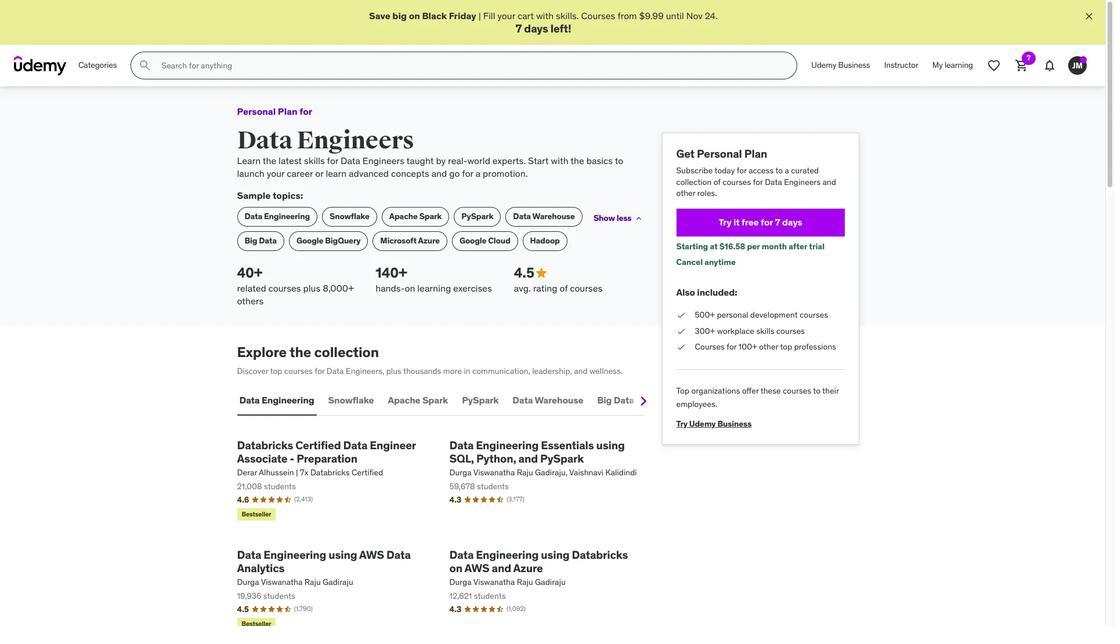 Task type: vqa. For each thing, say whether or not it's contained in the screenshot.
IN
yes



Task type: describe. For each thing, give the bounding box(es) containing it.
data engineering link
[[237, 207, 318, 227]]

personal
[[717, 310, 749, 321]]

on for 140+
[[405, 282, 415, 294]]

trial
[[809, 241, 825, 252]]

my learning link
[[926, 52, 980, 80]]

alhussein
[[259, 468, 294, 479]]

0 horizontal spatial databricks
[[237, 439, 293, 453]]

data engineering button
[[237, 387, 317, 415]]

(1,790)
[[294, 606, 313, 614]]

for up the data engineers
[[300, 106, 312, 117]]

explore
[[237, 344, 287, 362]]

real-
[[448, 155, 468, 166]]

data inside data engineering using databricks on aws and azure durga viswanatha raju gadiraju 12,621 students
[[450, 548, 474, 562]]

for left '100+'
[[727, 342, 737, 353]]

jm
[[1073, 60, 1083, 71]]

raju for sql,
[[517, 468, 533, 479]]

for down access
[[753, 177, 763, 187]]

plan inside get personal plan subscribe today for access to a curated collection of courses for data engineers and other roles.
[[745, 147, 768, 161]]

google for google bigquery
[[297, 236, 324, 246]]

apache spark for apache spark link
[[389, 211, 442, 222]]

hadoop link
[[523, 231, 568, 251]]

7 inside try it free for 7 days link
[[775, 217, 781, 228]]

1 vertical spatial days
[[782, 217, 803, 228]]

also included:
[[677, 287, 737, 298]]

300+ workplace skills courses
[[695, 326, 805, 337]]

Search for anything text field
[[159, 56, 783, 76]]

data engineering essentials using sql, python, and pyspark link
[[450, 439, 643, 466]]

udemy business link
[[805, 52, 878, 80]]

1 horizontal spatial databricks
[[311, 468, 350, 479]]

snowflake button
[[326, 387, 376, 415]]

0 horizontal spatial azure
[[418, 236, 440, 246]]

data inside 'data engineering essentials using sql, python, and pyspark durga viswanatha raju gadiraju, vaishnavi kalidindi 59,678 students'
[[450, 439, 474, 453]]

databricks inside data engineering using databricks on aws and azure durga viswanatha raju gadiraju 12,621 students
[[572, 548, 628, 562]]

collection inside explore the collection discover top courses for data engineers, plus thousands more in communication, leadership, and wellness.
[[314, 344, 379, 362]]

your inside learn the latest skills for data engineers taught by real-world experts. start with the basics to launch your career or learn advanced concepts and go for a promotion.
[[267, 168, 285, 179]]

kalidindi
[[606, 468, 637, 479]]

more
[[443, 366, 462, 377]]

durga for data engineering essentials using sql, python, and pyspark
[[450, 468, 472, 479]]

snowflake for 'snowflake' link
[[330, 211, 370, 222]]

(1,092)
[[507, 606, 526, 614]]

data inside learn the latest skills for data engineers taught by real-world experts. start with the basics to launch your career or learn advanced concepts and go for a promotion.
[[341, 155, 360, 166]]

24.
[[705, 10, 718, 21]]

left!
[[551, 22, 572, 36]]

top organizations offer these courses to their employees.
[[677, 386, 839, 410]]

google cloud link
[[452, 231, 518, 251]]

employees.
[[677, 399, 718, 410]]

engineering inside button
[[262, 395, 314, 406]]

hadoop
[[530, 236, 560, 246]]

with inside learn the latest skills for data engineers taught by real-world experts. start with the basics to launch your career or learn advanced concepts and go for a promotion.
[[551, 155, 569, 166]]

data inside button
[[239, 395, 260, 406]]

try for try udemy business
[[677, 419, 688, 430]]

courses right rating
[[570, 282, 603, 294]]

4.3 for sql,
[[450, 495, 461, 505]]

viswanatha inside data engineering using aws data analytics durga viswanatha raju gadiraju 19,936 students
[[261, 578, 303, 588]]

cloud
[[488, 236, 511, 246]]

save big on black friday | fill your cart with skills. courses from $9.99 until nov 24. 7 days left!
[[369, 10, 718, 36]]

warehouse for "data warehouse" button
[[535, 395, 584, 406]]

sql,
[[450, 452, 474, 466]]

these
[[761, 386, 781, 396]]

and inside learn the latest skills for data engineers taught by real-world experts. start with the basics to launch your career or learn advanced concepts and go for a promotion.
[[432, 168, 447, 179]]

from
[[618, 10, 637, 21]]

8,000+
[[323, 282, 354, 294]]

students inside data engineering using aws data analytics durga viswanatha raju gadiraju 19,936 students
[[263, 591, 295, 602]]

pyspark inside 'data engineering essentials using sql, python, and pyspark durga viswanatha raju gadiraju, vaishnavi kalidindi 59,678 students'
[[540, 452, 584, 466]]

gadiraju inside data engineering using aws data analytics durga viswanatha raju gadiraju 19,936 students
[[323, 578, 353, 588]]

big data button
[[595, 387, 637, 415]]

explore the collection discover top courses for data engineers, plus thousands more in communication, leadership, and wellness.
[[237, 344, 623, 377]]

instructor
[[885, 60, 919, 70]]

show less
[[594, 213, 632, 224]]

raju inside data engineering using aws data analytics durga viswanatha raju gadiraju 19,936 students
[[305, 578, 321, 588]]

udemy image
[[14, 56, 67, 76]]

skills.
[[556, 10, 579, 21]]

using for on
[[541, 548, 570, 562]]

collection inside get personal plan subscribe today for access to a curated collection of courses for data engineers and other roles.
[[677, 177, 712, 187]]

next image
[[634, 392, 653, 411]]

communication,
[[473, 366, 530, 377]]

vaishnavi
[[570, 468, 604, 479]]

your inside save big on black friday | fill your cart with skills. courses from $9.99 until nov 24. 7 days left!
[[498, 10, 516, 21]]

try it free for 7 days
[[719, 217, 803, 228]]

140+
[[376, 264, 407, 282]]

apache spark for apache spark 'button'
[[388, 395, 448, 406]]

xsmall image for courses
[[677, 342, 686, 353]]

launch
[[237, 168, 265, 179]]

viswanatha for sql,
[[473, 468, 515, 479]]

big for big data button
[[598, 395, 612, 406]]

1 horizontal spatial certified
[[352, 468, 383, 479]]

others
[[237, 295, 264, 307]]

data inside "link"
[[245, 211, 262, 222]]

python,
[[477, 452, 516, 466]]

close image
[[1084, 10, 1095, 22]]

data engineering using aws data analytics link
[[237, 548, 431, 576]]

durga for data engineering using databricks on aws and azure
[[450, 578, 472, 588]]

100+
[[739, 342, 758, 353]]

rating
[[533, 282, 558, 294]]

courses down the development
[[777, 326, 805, 337]]

snowflake link
[[322, 207, 377, 227]]

data warehouse for "data warehouse" button
[[513, 395, 584, 406]]

my learning
[[933, 60, 973, 70]]

try udemy business link
[[677, 410, 752, 430]]

gadiraju inside data engineering using databricks on aws and azure durga viswanatha raju gadiraju 12,621 students
[[535, 578, 566, 588]]

and inside explore the collection discover top courses for data engineers, plus thousands more in communication, leadership, and wellness.
[[574, 366, 588, 377]]

fill
[[483, 10, 495, 21]]

4.6
[[237, 495, 249, 505]]

data inside explore the collection discover top courses for data engineers, plus thousands more in communication, leadership, and wellness.
[[327, 366, 344, 377]]

7 inside save big on black friday | fill your cart with skills. courses from $9.99 until nov 24. 7 days left!
[[516, 22, 522, 36]]

$16.58
[[720, 241, 746, 252]]

essentials
[[541, 439, 594, 453]]

starting
[[677, 241, 708, 252]]

courses inside top organizations offer these courses to their employees.
[[783, 386, 812, 396]]

-
[[290, 452, 294, 466]]

and inside get personal plan subscribe today for access to a curated collection of courses for data engineers and other roles.
[[823, 177, 837, 187]]

pyspark for "pyspark" link
[[462, 211, 494, 222]]

courses inside get personal plan subscribe today for access to a curated collection of courses for data engineers and other roles.
[[723, 177, 751, 187]]

offer
[[742, 386, 759, 396]]

topics:
[[273, 190, 303, 202]]

get
[[677, 147, 695, 161]]

2 horizontal spatial the
[[571, 155, 584, 166]]

data inside 'link'
[[513, 211, 531, 222]]

2413 reviews element
[[294, 496, 313, 505]]

pyspark link
[[454, 207, 501, 227]]

today
[[715, 165, 735, 176]]

latest
[[279, 155, 302, 166]]

xsmall image
[[634, 214, 643, 223]]

gadiraju,
[[535, 468, 568, 479]]

a inside learn the latest skills for data engineers taught by real-world experts. start with the basics to launch your career or learn advanced concepts and go for a promotion.
[[476, 168, 481, 179]]

21,008
[[237, 482, 262, 492]]

raju for on
[[517, 578, 533, 588]]

my
[[933, 60, 943, 70]]

1 vertical spatial courses
[[695, 342, 725, 353]]

1 vertical spatial 4.5
[[237, 605, 249, 615]]

0 horizontal spatial plan
[[278, 106, 298, 117]]

and inside data engineering using databricks on aws and azure durga viswanatha raju gadiraju 12,621 students
[[492, 562, 511, 576]]

1790 reviews element
[[294, 606, 313, 615]]

also
[[677, 287, 695, 298]]

engineer
[[370, 439, 416, 453]]

show less button
[[594, 207, 643, 230]]

for right today
[[737, 165, 747, 176]]

courses up professions
[[800, 310, 828, 321]]

apache spark button
[[386, 387, 451, 415]]

sample
[[237, 190, 271, 202]]

go
[[449, 168, 460, 179]]

to inside learn the latest skills for data engineers taught by real-world experts. start with the basics to launch your career or learn advanced concepts and go for a promotion.
[[615, 155, 624, 166]]

try it free for 7 days link
[[677, 209, 845, 237]]

500+ personal development courses
[[695, 310, 828, 321]]

apache for apache spark 'button'
[[388, 395, 421, 406]]

140+ hands-on learning exercises
[[376, 264, 492, 294]]

0 vertical spatial personal
[[237, 106, 276, 117]]

data engineering for data engineering "link"
[[245, 211, 310, 222]]

1 vertical spatial other
[[759, 342, 779, 353]]

engineers inside learn the latest skills for data engineers taught by real-world experts. start with the basics to launch your career or learn advanced concepts and go for a promotion.
[[363, 155, 405, 166]]

data inside databricks certified data engineer associate - preparation derar alhussein | 7x databricks certified 21,008 students
[[343, 439, 368, 453]]

data warehouse for the data warehouse 'link'
[[513, 211, 575, 222]]

other inside get personal plan subscribe today for access to a curated collection of courses for data engineers and other roles.
[[677, 188, 696, 199]]

discover
[[237, 366, 268, 377]]



Task type: locate. For each thing, give the bounding box(es) containing it.
7
[[516, 22, 522, 36], [1027, 54, 1031, 62], [775, 217, 781, 228]]

shopping cart with 7 items image
[[1015, 59, 1029, 73]]

durga up the 59,678
[[450, 468, 472, 479]]

0 vertical spatial on
[[409, 10, 420, 21]]

plus
[[303, 282, 321, 294], [386, 366, 402, 377]]

azure inside data engineering using databricks on aws and azure durga viswanatha raju gadiraju 12,621 students
[[513, 562, 543, 576]]

business
[[839, 60, 871, 70], [718, 419, 752, 430]]

on right big
[[409, 10, 420, 21]]

0 horizontal spatial to
[[615, 155, 624, 166]]

engineering for sql,
[[476, 439, 539, 453]]

1 vertical spatial plan
[[745, 147, 768, 161]]

engineering inside 'data engineering essentials using sql, python, and pyspark durga viswanatha raju gadiraju, vaishnavi kalidindi 59,678 students'
[[476, 439, 539, 453]]

advanced
[[349, 168, 389, 179]]

engineers
[[297, 126, 414, 155], [363, 155, 405, 166], [784, 177, 821, 187]]

1 horizontal spatial udemy
[[812, 60, 837, 70]]

with inside save big on black friday | fill your cart with skills. courses from $9.99 until nov 24. 7 days left!
[[536, 10, 554, 21]]

viswanatha inside 'data engineering essentials using sql, python, and pyspark durga viswanatha raju gadiraju, vaishnavi kalidindi 59,678 students'
[[473, 468, 515, 479]]

data engineering down sample topics:
[[245, 211, 310, 222]]

0 vertical spatial learning
[[945, 60, 973, 70]]

you have alerts image
[[1080, 56, 1087, 63]]

raju inside data engineering using databricks on aws and azure durga viswanatha raju gadiraju 12,621 students
[[517, 578, 533, 588]]

students up (1,790)
[[263, 591, 295, 602]]

concepts
[[391, 168, 429, 179]]

using inside data engineering using databricks on aws and azure durga viswanatha raju gadiraju 12,621 students
[[541, 548, 570, 562]]

0 horizontal spatial the
[[263, 155, 276, 166]]

apache spark down thousands
[[388, 395, 448, 406]]

2 horizontal spatial to
[[813, 386, 821, 396]]

personal plan for
[[237, 106, 312, 117]]

1 vertical spatial try
[[677, 419, 688, 430]]

courses right these
[[783, 386, 812, 396]]

7x
[[300, 468, 309, 479]]

0 horizontal spatial |
[[296, 468, 298, 479]]

durga up 12,621
[[450, 578, 472, 588]]

1 vertical spatial big
[[598, 395, 612, 406]]

apache spark link
[[382, 207, 449, 227]]

engineering for on
[[476, 548, 539, 562]]

0 vertical spatial other
[[677, 188, 696, 199]]

0 horizontal spatial a
[[476, 168, 481, 179]]

plan up the data engineers
[[278, 106, 298, 117]]

the for collection
[[290, 344, 311, 362]]

to inside top organizations offer these courses to their employees.
[[813, 386, 821, 396]]

days down cart
[[524, 22, 548, 36]]

their
[[823, 386, 839, 396]]

learning left exercises
[[418, 282, 451, 294]]

2 gadiraju from the left
[[535, 578, 566, 588]]

google left bigquery
[[297, 236, 324, 246]]

data warehouse
[[513, 211, 575, 222], [513, 395, 584, 406]]

skills
[[304, 155, 325, 166], [757, 326, 775, 337]]

1 vertical spatial personal
[[697, 147, 742, 161]]

top right discover
[[270, 366, 282, 377]]

snowflake up bigquery
[[330, 211, 370, 222]]

2 vertical spatial 7
[[775, 217, 781, 228]]

big data down data engineering "link"
[[245, 236, 277, 246]]

$9.99
[[639, 10, 664, 21]]

with right start
[[551, 155, 569, 166]]

medium image
[[535, 267, 548, 280]]

1 vertical spatial your
[[267, 168, 285, 179]]

1 vertical spatial with
[[551, 155, 569, 166]]

1 horizontal spatial personal
[[697, 147, 742, 161]]

the for latest
[[263, 155, 276, 166]]

1 vertical spatial data engineering
[[239, 395, 314, 406]]

1 vertical spatial xsmall image
[[677, 326, 686, 337]]

1 horizontal spatial gadiraju
[[535, 578, 566, 588]]

azure up (1,092)
[[513, 562, 543, 576]]

|
[[479, 10, 481, 21], [296, 468, 298, 479]]

on inside the 140+ hands-on learning exercises
[[405, 282, 415, 294]]

data warehouse inside 'link'
[[513, 211, 575, 222]]

raju up (1,790)
[[305, 578, 321, 588]]

engineering inside data engineering using aws data analytics durga viswanatha raju gadiraju 19,936 students
[[264, 548, 326, 562]]

courses inside save big on black friday | fill your cart with skills. courses from $9.99 until nov 24. 7 days left!
[[581, 10, 616, 21]]

a
[[785, 165, 789, 176], [476, 168, 481, 179]]

courses down 300+
[[695, 342, 725, 353]]

big inside button
[[598, 395, 612, 406]]

2 4.3 from the top
[[450, 605, 461, 615]]

categories
[[78, 60, 117, 70]]

personal
[[237, 106, 276, 117], [697, 147, 742, 161]]

0 vertical spatial data engineering
[[245, 211, 310, 222]]

0 vertical spatial azure
[[418, 236, 440, 246]]

of inside get personal plan subscribe today for access to a curated collection of courses for data engineers and other roles.
[[714, 177, 721, 187]]

0 horizontal spatial days
[[524, 22, 548, 36]]

1 vertical spatial apache spark
[[388, 395, 448, 406]]

1092 reviews element
[[507, 606, 526, 615]]

pyspark down in
[[462, 395, 499, 406]]

0 vertical spatial plus
[[303, 282, 321, 294]]

| inside save big on black friday | fill your cart with skills. courses from $9.99 until nov 24. 7 days left!
[[479, 10, 481, 21]]

other left roles.
[[677, 188, 696, 199]]

| left 7x
[[296, 468, 298, 479]]

roles.
[[698, 188, 717, 199]]

hands-
[[376, 282, 405, 294]]

0 vertical spatial with
[[536, 10, 554, 21]]

xsmall image up top
[[677, 342, 686, 353]]

2 google from the left
[[460, 236, 487, 246]]

top left professions
[[780, 342, 793, 353]]

of down today
[[714, 177, 721, 187]]

top for collection
[[270, 366, 282, 377]]

1 vertical spatial skills
[[757, 326, 775, 337]]

| inside databricks certified data engineer associate - preparation derar alhussein | 7x databricks certified 21,008 students
[[296, 468, 298, 479]]

experts.
[[493, 155, 526, 166]]

0 horizontal spatial plus
[[303, 282, 321, 294]]

viswanatha inside data engineering using databricks on aws and azure durga viswanatha raju gadiraju 12,621 students
[[473, 578, 515, 588]]

spark for apache spark link
[[419, 211, 442, 222]]

in
[[464, 366, 471, 377]]

0 vertical spatial 4.5
[[514, 264, 535, 282]]

get personal plan subscribe today for access to a curated collection of courses for data engineers and other roles.
[[677, 147, 837, 199]]

business left the instructor at the top right of page
[[839, 60, 871, 70]]

1 horizontal spatial learning
[[945, 60, 973, 70]]

plus left thousands
[[386, 366, 402, 377]]

aws inside data engineering using aws data analytics durga viswanatha raju gadiraju 19,936 students
[[359, 548, 384, 562]]

xsmall image for 300+
[[677, 326, 686, 337]]

cart
[[518, 10, 534, 21]]

top
[[677, 386, 690, 396]]

personal up learn
[[237, 106, 276, 117]]

1 vertical spatial business
[[718, 419, 752, 430]]

big down wellness.
[[598, 395, 612, 406]]

snowflake inside button
[[328, 395, 374, 406]]

engineering
[[264, 211, 310, 222], [262, 395, 314, 406], [476, 439, 539, 453], [264, 548, 326, 562], [476, 548, 539, 562]]

1 horizontal spatial try
[[719, 217, 732, 228]]

1 horizontal spatial google
[[460, 236, 487, 246]]

apache spark up the "microsoft azure"
[[389, 211, 442, 222]]

0 horizontal spatial using
[[329, 548, 357, 562]]

with right cart
[[536, 10, 554, 21]]

students inside databricks certified data engineer associate - preparation derar alhussein | 7x databricks certified 21,008 students
[[264, 482, 296, 492]]

1 vertical spatial plus
[[386, 366, 402, 377]]

viswanatha up (1,092)
[[473, 578, 515, 588]]

wishlist image
[[987, 59, 1001, 73]]

4.5
[[514, 264, 535, 282], [237, 605, 249, 615]]

0 horizontal spatial of
[[560, 282, 568, 294]]

1 xsmall image from the top
[[677, 310, 686, 321]]

7 down cart
[[516, 22, 522, 36]]

1 horizontal spatial 4.5
[[514, 264, 535, 282]]

big
[[393, 10, 407, 21]]

1 vertical spatial udemy
[[690, 419, 716, 430]]

apache spark inside apache spark link
[[389, 211, 442, 222]]

0 vertical spatial big data
[[245, 236, 277, 246]]

1 horizontal spatial to
[[776, 165, 783, 176]]

0 vertical spatial xsmall image
[[677, 310, 686, 321]]

viswanatha for on
[[473, 578, 515, 588]]

0 vertical spatial skills
[[304, 155, 325, 166]]

included:
[[697, 287, 737, 298]]

0 vertical spatial collection
[[677, 177, 712, 187]]

world
[[468, 155, 490, 166]]

data engineering inside button
[[239, 395, 314, 406]]

viswanatha down analytics
[[261, 578, 303, 588]]

4.3 for on
[[450, 605, 461, 615]]

professions
[[794, 342, 837, 353]]

on for save
[[409, 10, 420, 21]]

categories button
[[71, 52, 124, 80]]

on down 140+
[[405, 282, 415, 294]]

2 vertical spatial pyspark
[[540, 452, 584, 466]]

leadership,
[[532, 366, 572, 377]]

students right 12,621
[[474, 591, 506, 602]]

notifications image
[[1043, 59, 1057, 73]]

1 horizontal spatial 7
[[775, 217, 781, 228]]

using for data
[[329, 548, 357, 562]]

0 vertical spatial business
[[839, 60, 871, 70]]

microsoft azure link
[[373, 231, 447, 251]]

courses inside explore the collection discover top courses for data engineers, plus thousands more in communication, leadership, and wellness.
[[284, 366, 313, 377]]

0 vertical spatial of
[[714, 177, 721, 187]]

jm link
[[1064, 52, 1092, 80]]

xsmall image down also
[[677, 310, 686, 321]]

databricks certified data engineer associate - preparation derar alhussein | 7x databricks certified 21,008 students
[[237, 439, 416, 492]]

big data inside button
[[598, 395, 634, 406]]

0 vertical spatial plan
[[278, 106, 298, 117]]

0 horizontal spatial gadiraju
[[323, 578, 353, 588]]

0 vertical spatial data warehouse
[[513, 211, 575, 222]]

aws inside data engineering using databricks on aws and azure durga viswanatha raju gadiraju 12,621 students
[[465, 562, 490, 576]]

1 horizontal spatial the
[[290, 344, 311, 362]]

apache up microsoft
[[389, 211, 418, 222]]

to right access
[[776, 165, 783, 176]]

learning right my
[[945, 60, 973, 70]]

1 vertical spatial certified
[[352, 468, 383, 479]]

0 vertical spatial big
[[245, 236, 257, 246]]

engineering up (1,092)
[[476, 548, 539, 562]]

1 horizontal spatial business
[[839, 60, 871, 70]]

for right go
[[462, 168, 474, 179]]

0 vertical spatial databricks
[[237, 439, 293, 453]]

data warehouse inside button
[[513, 395, 584, 406]]

personal inside get personal plan subscribe today for access to a curated collection of courses for data engineers and other roles.
[[697, 147, 742, 161]]

1 horizontal spatial big data
[[598, 395, 634, 406]]

1 vertical spatial warehouse
[[535, 395, 584, 406]]

big data for big data link
[[245, 236, 277, 246]]

data warehouse up hadoop
[[513, 211, 575, 222]]

engineering for data
[[264, 548, 326, 562]]

0 horizontal spatial courses
[[581, 10, 616, 21]]

1 google from the left
[[297, 236, 324, 246]]

1 vertical spatial |
[[296, 468, 298, 479]]

4.3 down 12,621
[[450, 605, 461, 615]]

learn
[[237, 155, 261, 166]]

xsmall image for 500+
[[677, 310, 686, 321]]

with
[[536, 10, 554, 21], [551, 155, 569, 166]]

avg. rating of courses
[[514, 282, 603, 294]]

data engineering for data engineering button
[[239, 395, 314, 406]]

durga up 19,936
[[237, 578, 259, 588]]

xsmall image
[[677, 310, 686, 321], [677, 326, 686, 337], [677, 342, 686, 353]]

1 horizontal spatial using
[[541, 548, 570, 562]]

databricks certified data engineer associate - preparation link
[[237, 439, 431, 466]]

subscribe
[[677, 165, 713, 176]]

start
[[528, 155, 549, 166]]

plus inside 40+ related courses plus 8,000+ others
[[303, 282, 321, 294]]

days up the after
[[782, 217, 803, 228]]

3177 reviews element
[[507, 496, 525, 505]]

1 vertical spatial databricks
[[311, 468, 350, 479]]

apache for apache spark link
[[389, 211, 418, 222]]

warehouse inside button
[[535, 395, 584, 406]]

raju up (1,092)
[[517, 578, 533, 588]]

engineering inside data engineering using databricks on aws and azure durga viswanatha raju gadiraju 12,621 students
[[476, 548, 539, 562]]

0 horizontal spatial 4.5
[[237, 605, 249, 615]]

spark inside 'button'
[[423, 395, 448, 406]]

data warehouse button
[[510, 387, 586, 415]]

personal up today
[[697, 147, 742, 161]]

for right free
[[761, 217, 773, 228]]

top inside explore the collection discover top courses for data engineers, plus thousands more in communication, leadership, and wellness.
[[270, 366, 282, 377]]

courses right related
[[269, 282, 301, 294]]

apache spark inside apache spark 'button'
[[388, 395, 448, 406]]

snowflake for snowflake button
[[328, 395, 374, 406]]

of right rating
[[560, 282, 568, 294]]

microsoft
[[380, 236, 417, 246]]

after
[[789, 241, 808, 252]]

try udemy business
[[677, 419, 752, 430]]

students up (3,177)
[[477, 482, 509, 492]]

learn
[[326, 168, 347, 179]]

1 vertical spatial azure
[[513, 562, 543, 576]]

0 horizontal spatial try
[[677, 419, 688, 430]]

collection down subscribe
[[677, 177, 712, 187]]

less
[[617, 213, 632, 224]]

0 vertical spatial 4.3
[[450, 495, 461, 505]]

google bigquery link
[[289, 231, 368, 251]]

engineering inside "link"
[[264, 211, 310, 222]]

free
[[742, 217, 759, 228]]

submit search image
[[138, 59, 152, 73]]

pyspark up gadiraju,
[[540, 452, 584, 466]]

to right the basics
[[615, 155, 624, 166]]

try
[[719, 217, 732, 228], [677, 419, 688, 430]]

data engineering inside "link"
[[245, 211, 310, 222]]

1 vertical spatial big data
[[598, 395, 634, 406]]

using inside 'data engineering essentials using sql, python, and pyspark durga viswanatha raju gadiraju, vaishnavi kalidindi 59,678 students'
[[597, 439, 625, 453]]

0 horizontal spatial skills
[[304, 155, 325, 166]]

courses up data engineering button
[[284, 366, 313, 377]]

apache inside 'button'
[[388, 395, 421, 406]]

on inside data engineering using databricks on aws and azure durga viswanatha raju gadiraju 12,621 students
[[450, 562, 463, 576]]

courses down today
[[723, 177, 751, 187]]

promotion.
[[483, 168, 528, 179]]

warehouse inside 'link'
[[533, 211, 575, 222]]

durga inside 'data engineering essentials using sql, python, and pyspark durga viswanatha raju gadiraju, vaishnavi kalidindi 59,678 students'
[[450, 468, 472, 479]]

top for 100+
[[780, 342, 793, 353]]

spark up the "microsoft azure"
[[419, 211, 442, 222]]

snowflake down 'engineers,'
[[328, 395, 374, 406]]

2 xsmall image from the top
[[677, 326, 686, 337]]

xsmall image left 300+
[[677, 326, 686, 337]]

for left 'engineers,'
[[315, 366, 325, 377]]

0 vertical spatial courses
[[581, 10, 616, 21]]

udemy inside "link"
[[812, 60, 837, 70]]

on up 12,621
[[450, 562, 463, 576]]

certified down "engineer"
[[352, 468, 383, 479]]

to
[[615, 155, 624, 166], [776, 165, 783, 176], [813, 386, 821, 396]]

skills inside learn the latest skills for data engineers taught by real-world experts. start with the basics to launch your career or learn advanced concepts and go for a promotion.
[[304, 155, 325, 166]]

learning inside the 140+ hands-on learning exercises
[[418, 282, 451, 294]]

engineers inside get personal plan subscribe today for access to a curated collection of courses for data engineers and other roles.
[[784, 177, 821, 187]]

0 vertical spatial spark
[[419, 211, 442, 222]]

your down latest
[[267, 168, 285, 179]]

big data for big data button
[[598, 395, 634, 406]]

business inside "link"
[[839, 60, 871, 70]]

google for google cloud
[[460, 236, 487, 246]]

pyspark for pyspark button
[[462, 395, 499, 406]]

7 inside 7 link
[[1027, 54, 1031, 62]]

pyspark inside button
[[462, 395, 499, 406]]

1 horizontal spatial a
[[785, 165, 789, 176]]

1 horizontal spatial |
[[479, 10, 481, 21]]

durga inside data engineering using databricks on aws and azure durga viswanatha raju gadiraju 12,621 students
[[450, 578, 472, 588]]

try left it in the top of the page
[[719, 217, 732, 228]]

or
[[315, 168, 324, 179]]

collection
[[677, 177, 712, 187], [314, 344, 379, 362]]

plus left '8,000+'
[[303, 282, 321, 294]]

data inside get personal plan subscribe today for access to a curated collection of courses for data engineers and other roles.
[[765, 177, 782, 187]]

0 vertical spatial apache spark
[[389, 211, 442, 222]]

plus inside explore the collection discover top courses for data engineers, plus thousands more in communication, leadership, and wellness.
[[386, 366, 402, 377]]

0 vertical spatial udemy
[[812, 60, 837, 70]]

0 horizontal spatial udemy
[[690, 419, 716, 430]]

try for try it free for 7 days
[[719, 217, 732, 228]]

1 gadiraju from the left
[[323, 578, 353, 588]]

courses inside 40+ related courses plus 8,000+ others
[[269, 282, 301, 294]]

viswanatha down "python,"
[[473, 468, 515, 479]]

azure down apache spark link
[[418, 236, 440, 246]]

snowflake
[[330, 211, 370, 222], [328, 395, 374, 406]]

7 link
[[1008, 52, 1036, 80]]

warehouse for the data warehouse 'link'
[[533, 211, 575, 222]]

4.3
[[450, 495, 461, 505], [450, 605, 461, 615]]

data warehouse down leadership,
[[513, 395, 584, 406]]

on inside save big on black friday | fill your cart with skills. courses from $9.99 until nov 24. 7 days left!
[[409, 10, 420, 21]]

using inside data engineering using aws data analytics durga viswanatha raju gadiraju 19,936 students
[[329, 548, 357, 562]]

0 horizontal spatial certified
[[296, 439, 341, 453]]

nov
[[687, 10, 703, 21]]

cancel
[[677, 257, 703, 268]]

0 vertical spatial warehouse
[[533, 211, 575, 222]]

big for big data link
[[245, 236, 257, 246]]

a left curated
[[785, 165, 789, 176]]

pyspark up google cloud
[[462, 211, 494, 222]]

| left the fill
[[479, 10, 481, 21]]

500+
[[695, 310, 715, 321]]

durga inside data engineering using aws data analytics durga viswanatha raju gadiraju 19,936 students
[[237, 578, 259, 588]]

data engineering down discover
[[239, 395, 314, 406]]

gadiraju down 'data engineering using databricks on aws and azure' link
[[535, 578, 566, 588]]

courses
[[723, 177, 751, 187], [269, 282, 301, 294], [570, 282, 603, 294], [800, 310, 828, 321], [777, 326, 805, 337], [284, 366, 313, 377], [783, 386, 812, 396]]

for inside explore the collection discover top courses for data engineers, plus thousands more in communication, leadership, and wellness.
[[315, 366, 325, 377]]

certified
[[296, 439, 341, 453], [352, 468, 383, 479]]

warehouse
[[533, 211, 575, 222], [535, 395, 584, 406]]

1 vertical spatial snowflake
[[328, 395, 374, 406]]

1 horizontal spatial your
[[498, 10, 516, 21]]

associate
[[237, 452, 288, 466]]

spark down thousands
[[423, 395, 448, 406]]

to inside get personal plan subscribe today for access to a curated collection of courses for data engineers and other roles.
[[776, 165, 783, 176]]

google down "pyspark" link
[[460, 236, 487, 246]]

the right the explore
[[290, 344, 311, 362]]

warehouse down leadership,
[[535, 395, 584, 406]]

0 vertical spatial certified
[[296, 439, 341, 453]]

gadiraju down data engineering using aws data analytics 'link'
[[323, 578, 353, 588]]

tab navigation element
[[237, 387, 657, 416]]

wellness.
[[590, 366, 623, 377]]

1 horizontal spatial collection
[[677, 177, 712, 187]]

per
[[747, 241, 760, 252]]

courses left from
[[581, 10, 616, 21]]

spark for apache spark 'button'
[[423, 395, 448, 406]]

learn the latest skills for data engineers taught by real-world experts. start with the basics to launch your career or learn advanced concepts and go for a promotion.
[[237, 155, 624, 179]]

big data down wellness.
[[598, 395, 634, 406]]

2 horizontal spatial using
[[597, 439, 625, 453]]

preparation
[[297, 452, 358, 466]]

4.3 down the 59,678
[[450, 495, 461, 505]]

0 vertical spatial try
[[719, 217, 732, 228]]

data engineering essentials using sql, python, and pyspark durga viswanatha raju gadiraju, vaishnavi kalidindi 59,678 students
[[450, 439, 637, 492]]

curated
[[791, 165, 819, 176]]

1 horizontal spatial azure
[[513, 562, 543, 576]]

google bigquery
[[297, 236, 361, 246]]

engineers,
[[346, 366, 384, 377]]

to left their
[[813, 386, 821, 396]]

skills up courses for 100+ other top professions
[[757, 326, 775, 337]]

engineering right sql,
[[476, 439, 539, 453]]

0 horizontal spatial big
[[245, 236, 257, 246]]

3 xsmall image from the top
[[677, 342, 686, 353]]

plan up access
[[745, 147, 768, 161]]

a inside get personal plan subscribe today for access to a curated collection of courses for data engineers and other roles.
[[785, 165, 789, 176]]

0 vertical spatial apache
[[389, 211, 418, 222]]

1 vertical spatial learning
[[418, 282, 451, 294]]

1 vertical spatial apache
[[388, 395, 421, 406]]

1 vertical spatial of
[[560, 282, 568, 294]]

the left the basics
[[571, 155, 584, 166]]

for up learn
[[327, 155, 339, 166]]

collection up 'engineers,'
[[314, 344, 379, 362]]

1 4.3 from the top
[[450, 495, 461, 505]]

0 vertical spatial days
[[524, 22, 548, 36]]

friday
[[449, 10, 476, 21]]

students inside data engineering using databricks on aws and azure durga viswanatha raju gadiraju 12,621 students
[[474, 591, 506, 602]]

business down top organizations offer these courses to their employees.
[[718, 419, 752, 430]]

12,621
[[450, 591, 472, 602]]

data
[[237, 126, 292, 155], [341, 155, 360, 166], [765, 177, 782, 187], [245, 211, 262, 222], [513, 211, 531, 222], [259, 236, 277, 246], [327, 366, 344, 377], [239, 395, 260, 406], [513, 395, 533, 406], [614, 395, 634, 406], [343, 439, 368, 453], [450, 439, 474, 453], [237, 548, 261, 562], [387, 548, 411, 562], [450, 548, 474, 562]]

0 horizontal spatial top
[[270, 366, 282, 377]]

the inside explore the collection discover top courses for data engineers, plus thousands more in communication, leadership, and wellness.
[[290, 344, 311, 362]]

raju inside 'data engineering essentials using sql, python, and pyspark durga viswanatha raju gadiraju, vaishnavi kalidindi 59,678 students'
[[517, 468, 533, 479]]

related
[[237, 282, 266, 294]]

1 vertical spatial top
[[270, 366, 282, 377]]

days inside save big on black friday | fill your cart with skills. courses from $9.99 until nov 24. 7 days left!
[[524, 22, 548, 36]]

students inside 'data engineering essentials using sql, python, and pyspark durga viswanatha raju gadiraju, vaishnavi kalidindi 59,678 students'
[[477, 482, 509, 492]]

2 vertical spatial databricks
[[572, 548, 628, 562]]

engineering down discover
[[262, 395, 314, 406]]

4.5 down 19,936
[[237, 605, 249, 615]]

0 horizontal spatial personal
[[237, 106, 276, 117]]

2 vertical spatial xsmall image
[[677, 342, 686, 353]]

big up 40+
[[245, 236, 257, 246]]

1 horizontal spatial big
[[598, 395, 612, 406]]

skills up or
[[304, 155, 325, 166]]

certified right -
[[296, 439, 341, 453]]

and inside 'data engineering essentials using sql, python, and pyspark durga viswanatha raju gadiraju, vaishnavi kalidindi 59,678 students'
[[519, 452, 538, 466]]

(3,177)
[[507, 496, 525, 504]]



